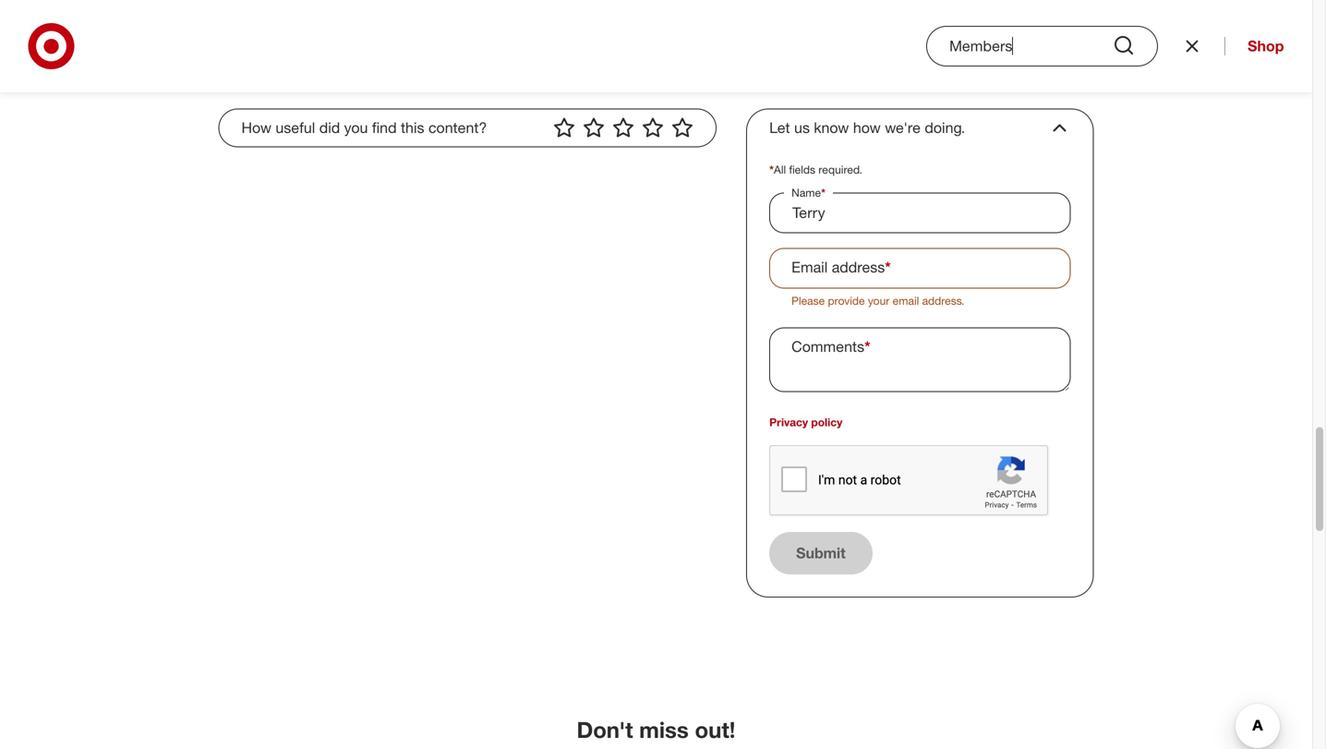 Task type: vqa. For each thing, say whether or not it's contained in the screenshot.
Press link on the right top of the page
no



Task type: locate. For each thing, give the bounding box(es) containing it.
know
[[814, 119, 850, 137]]

your
[[868, 294, 890, 308]]

please
[[792, 294, 825, 308]]

let
[[770, 119, 791, 137]]

all
[[774, 163, 786, 176]]

email
[[893, 294, 920, 308]]

how
[[854, 119, 881, 137]]

*
[[770, 163, 774, 176], [822, 186, 826, 200], [885, 258, 891, 276], [865, 338, 871, 356]]

submit button
[[770, 532, 873, 575]]

* text field
[[770, 193, 1071, 233]]

find
[[372, 119, 397, 137]]

* email field
[[770, 248, 1071, 289]]

please provide your email address.
[[792, 294, 965, 308]]

provide
[[828, 294, 865, 308]]

us
[[795, 119, 810, 137]]

policy
[[812, 415, 843, 429]]

* down please provide your email address.
[[865, 338, 871, 356]]

required.
[[819, 163, 863, 176]]

* down the * all fields required.
[[822, 186, 826, 200]]

* for * email field
[[885, 258, 891, 276]]

out!
[[695, 717, 736, 743]]

* all fields required.
[[770, 163, 863, 176]]

* up your
[[885, 258, 891, 276]]

doing.
[[925, 119, 966, 137]]

address.
[[923, 294, 965, 308]]

None search field
[[927, 26, 1181, 67]]

useful
[[276, 119, 315, 137]]

Search search field
[[927, 26, 1159, 67]]



Task type: describe. For each thing, give the bounding box(es) containing it.
let us know how we're doing. button
[[770, 117, 1071, 139]]

let us know how we're doing.
[[770, 119, 966, 137]]

this
[[401, 119, 425, 137]]

how
[[242, 119, 272, 137]]

you
[[344, 119, 368, 137]]

we're
[[885, 119, 921, 137]]

privacy policy
[[770, 415, 843, 429]]

* for * text field
[[822, 186, 826, 200]]

how useful did you find this content?
[[242, 119, 487, 137]]

content?
[[429, 119, 487, 137]]

* for * text box
[[865, 338, 871, 356]]

fields
[[790, 163, 816, 176]]

privacy policy link
[[770, 415, 843, 429]]

shop link
[[1225, 37, 1285, 55]]

* text field
[[770, 328, 1071, 392]]

did
[[319, 119, 340, 137]]

miss
[[640, 717, 689, 743]]

* left fields
[[770, 163, 774, 176]]

privacy
[[770, 415, 809, 429]]

shop
[[1248, 37, 1285, 55]]

don't
[[577, 717, 634, 743]]

don't miss out!
[[577, 717, 736, 743]]

submit
[[797, 544, 846, 562]]



